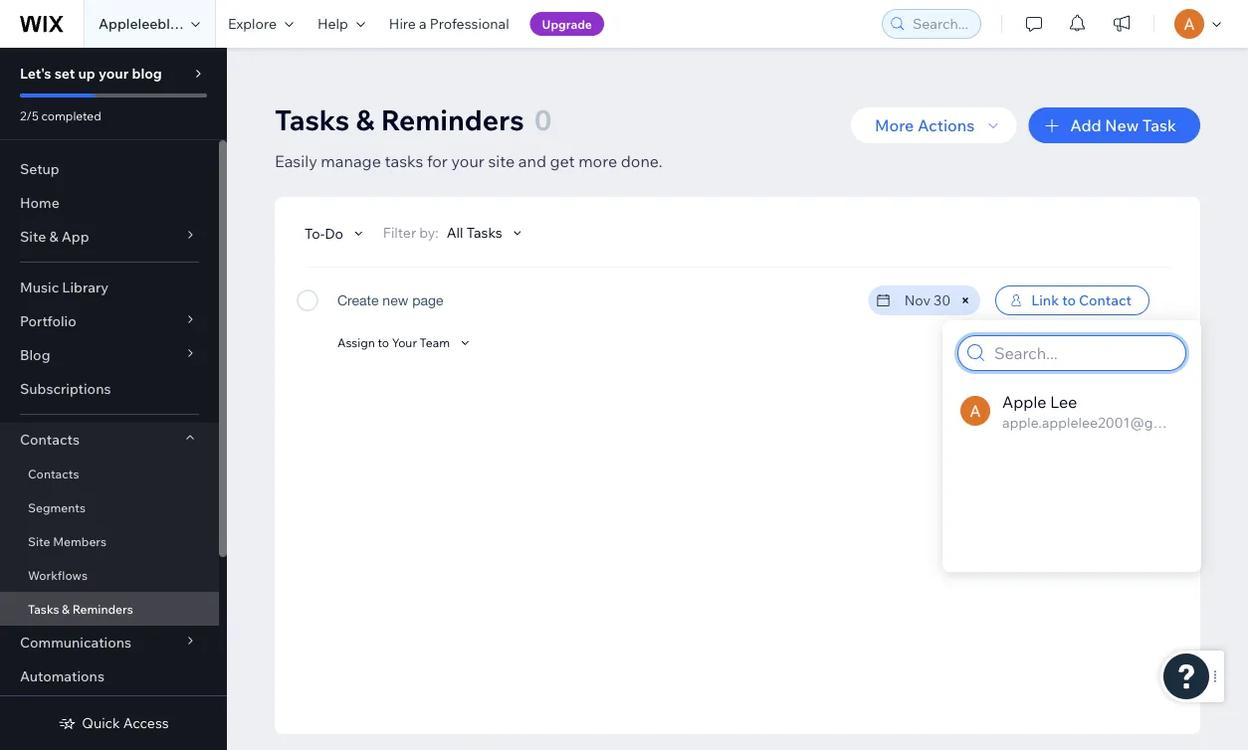 Task type: describe. For each thing, give the bounding box(es) containing it.
add task
[[1079, 340, 1138, 357]]

easily manage tasks for your site and get more done.
[[275, 151, 663, 171]]

site for site members
[[28, 534, 50, 549]]

contacts link
[[0, 457, 219, 491]]

home link
[[0, 186, 219, 220]]

help
[[318, 15, 348, 32]]

communications button
[[0, 626, 219, 660]]

and
[[518, 151, 546, 171]]

appleleeblog
[[99, 15, 187, 32]]

automations link
[[0, 660, 219, 694]]

get
[[550, 151, 575, 171]]

tasks & reminders 0
[[275, 102, 552, 137]]

more
[[579, 151, 617, 171]]

add for add new task
[[1071, 115, 1102, 135]]

to for assign
[[378, 335, 389, 350]]

library
[[62, 279, 109, 296]]

assign
[[337, 335, 375, 350]]

filter
[[383, 224, 416, 241]]

contact
[[1079, 292, 1132, 309]]

site members
[[28, 534, 107, 549]]

let's
[[20, 65, 51, 82]]

task inside 'button'
[[1109, 340, 1138, 357]]

upgrade button
[[530, 12, 604, 36]]

add task button
[[1079, 340, 1138, 358]]

professional
[[430, 15, 509, 32]]

music library
[[20, 279, 109, 296]]

add new task button
[[1029, 108, 1201, 143]]

link to contact button
[[996, 286, 1150, 316]]

all tasks
[[447, 224, 502, 241]]

tasks
[[385, 151, 423, 171]]

setup
[[20, 160, 59, 178]]

apple lee apple.applelee2001@gmail.com
[[1002, 392, 1212, 432]]

app
[[61, 228, 89, 245]]

for
[[427, 151, 448, 171]]

site
[[488, 151, 515, 171]]

tasks & reminders
[[28, 602, 133, 617]]

sidebar element
[[0, 48, 227, 751]]

Write your task here and press enter to add. text field
[[337, 286, 854, 337]]

link to contact
[[1032, 292, 1132, 309]]

tasks for tasks & reminders
[[28, 602, 59, 617]]

quick access button
[[58, 715, 169, 733]]

1 vertical spatial your
[[451, 151, 485, 171]]

blog
[[132, 65, 162, 82]]

nov
[[905, 292, 931, 309]]

task inside button
[[1143, 115, 1177, 135]]

portfolio button
[[0, 305, 219, 338]]

contacts for contacts dropdown button
[[20, 431, 80, 448]]

music
[[20, 279, 59, 296]]

help button
[[306, 0, 377, 48]]

upgrade
[[542, 16, 592, 31]]

segments link
[[0, 491, 219, 525]]

site for site & app
[[20, 228, 46, 245]]

blog
[[20, 346, 50, 364]]

& for tasks & reminders 0
[[356, 102, 375, 137]]

hire
[[389, 15, 416, 32]]

subscriptions link
[[0, 372, 219, 406]]

2/5 completed
[[20, 108, 101, 123]]

more
[[875, 115, 914, 135]]

add for add task
[[1079, 340, 1106, 357]]

tasks inside 'button'
[[467, 224, 502, 241]]

to-do button
[[305, 224, 367, 242]]

let's set up your blog
[[20, 65, 162, 82]]

all tasks button
[[447, 224, 526, 242]]

nov 30
[[905, 292, 951, 309]]



Task type: locate. For each thing, give the bounding box(es) containing it.
members
[[53, 534, 107, 549]]

assign to your team
[[337, 335, 450, 350]]

do
[[325, 224, 343, 242]]

0 horizontal spatial &
[[49, 228, 58, 245]]

team
[[420, 335, 450, 350]]

filter by:
[[383, 224, 439, 241]]

set
[[54, 65, 75, 82]]

0 vertical spatial task
[[1143, 115, 1177, 135]]

done.
[[621, 151, 663, 171]]

site inside "popup button"
[[20, 228, 46, 245]]

explore
[[228, 15, 277, 32]]

new
[[1105, 115, 1139, 135]]

2 horizontal spatial &
[[356, 102, 375, 137]]

1 vertical spatial reminders
[[72, 602, 133, 617]]

reminders
[[381, 102, 524, 137], [72, 602, 133, 617]]

contacts
[[20, 431, 80, 448], [28, 466, 79, 481]]

subscriptions
[[20, 380, 111, 398]]

1 vertical spatial contacts
[[28, 466, 79, 481]]

your right up
[[99, 65, 129, 82]]

task
[[1143, 115, 1177, 135], [1109, 340, 1138, 357]]

apple lee image
[[961, 396, 991, 426]]

tasks inside sidebar element
[[28, 602, 59, 617]]

0 horizontal spatial reminders
[[72, 602, 133, 617]]

0 vertical spatial to
[[1062, 292, 1076, 309]]

2 vertical spatial &
[[62, 602, 70, 617]]

tasks up easily
[[275, 102, 350, 137]]

add left new
[[1071, 115, 1102, 135]]

by:
[[419, 224, 439, 241]]

tasks & reminders link
[[0, 592, 219, 626]]

contacts down subscriptions at the left bottom of the page
[[20, 431, 80, 448]]

1 horizontal spatial to
[[1062, 292, 1076, 309]]

site down the home
[[20, 228, 46, 245]]

site & app
[[20, 228, 89, 245]]

0 vertical spatial &
[[356, 102, 375, 137]]

add
[[1071, 115, 1102, 135], [1079, 340, 1106, 357]]

hire a professional
[[389, 15, 509, 32]]

manage
[[321, 151, 381, 171]]

portfolio
[[20, 313, 76, 330]]

& for site & app
[[49, 228, 58, 245]]

tasks for tasks & reminders 0
[[275, 102, 350, 137]]

your
[[392, 335, 417, 350]]

& left the app
[[49, 228, 58, 245]]

& for tasks & reminders
[[62, 602, 70, 617]]

more actions button
[[851, 108, 1017, 143]]

Search... field
[[907, 10, 975, 38], [989, 336, 1180, 370]]

0 vertical spatial contacts
[[20, 431, 80, 448]]

add new task
[[1071, 115, 1177, 135]]

apple
[[1002, 392, 1047, 412]]

tasks right all
[[467, 224, 502, 241]]

home
[[20, 194, 60, 212]]

reminders down workflows link
[[72, 602, 133, 617]]

0 vertical spatial your
[[99, 65, 129, 82]]

tasks down workflows
[[28, 602, 59, 617]]

site & app button
[[0, 220, 219, 254]]

apple.applelee2001@gmail.com
[[1002, 414, 1212, 432]]

reminders inside sidebar element
[[72, 602, 133, 617]]

quick
[[82, 715, 120, 732]]

your right for
[[451, 151, 485, 171]]

to-do
[[305, 224, 343, 242]]

more actions
[[875, 115, 975, 135]]

1 horizontal spatial task
[[1143, 115, 1177, 135]]

workflows
[[28, 568, 88, 583]]

to inside 'button'
[[1062, 292, 1076, 309]]

reminders for tasks & reminders
[[72, 602, 133, 617]]

to left your
[[378, 335, 389, 350]]

1 vertical spatial to
[[378, 335, 389, 350]]

communications
[[20, 634, 131, 652]]

0 vertical spatial tasks
[[275, 102, 350, 137]]

tasks
[[275, 102, 350, 137], [467, 224, 502, 241], [28, 602, 59, 617]]

segments
[[28, 500, 86, 515]]

hire a professional link
[[377, 0, 521, 48]]

to inside button
[[378, 335, 389, 350]]

task right new
[[1143, 115, 1177, 135]]

quick access
[[82, 715, 169, 732]]

access
[[123, 715, 169, 732]]

0 horizontal spatial your
[[99, 65, 129, 82]]

assign to your team button
[[337, 334, 474, 352]]

task down contact
[[1109, 340, 1138, 357]]

setup link
[[0, 152, 219, 186]]

1 horizontal spatial tasks
[[275, 102, 350, 137]]

reminders up for
[[381, 102, 524, 137]]

to right link
[[1062, 292, 1076, 309]]

2 horizontal spatial tasks
[[467, 224, 502, 241]]

0 horizontal spatial search... field
[[907, 10, 975, 38]]

add inside add new task button
[[1071, 115, 1102, 135]]

site members link
[[0, 525, 219, 558]]

& up the manage
[[356, 102, 375, 137]]

workflows link
[[0, 558, 219, 592]]

add down link to contact
[[1079, 340, 1106, 357]]

0
[[534, 102, 552, 137]]

1 horizontal spatial search... field
[[989, 336, 1180, 370]]

1 vertical spatial tasks
[[467, 224, 502, 241]]

& down workflows
[[62, 602, 70, 617]]

easily
[[275, 151, 317, 171]]

0 vertical spatial site
[[20, 228, 46, 245]]

site
[[20, 228, 46, 245], [28, 534, 50, 549]]

30
[[934, 292, 951, 309]]

reminders for tasks & reminders 0
[[381, 102, 524, 137]]

2/5
[[20, 108, 39, 123]]

to
[[1062, 292, 1076, 309], [378, 335, 389, 350]]

1 vertical spatial site
[[28, 534, 50, 549]]

1 horizontal spatial reminders
[[381, 102, 524, 137]]

1 vertical spatial &
[[49, 228, 58, 245]]

site down segments
[[28, 534, 50, 549]]

0 horizontal spatial tasks
[[28, 602, 59, 617]]

& inside "popup button"
[[49, 228, 58, 245]]

completed
[[41, 108, 101, 123]]

actions
[[918, 115, 975, 135]]

link
[[1032, 292, 1059, 309]]

add inside add task 'button'
[[1079, 340, 1106, 357]]

contacts for contacts link
[[28, 466, 79, 481]]

1 vertical spatial add
[[1079, 340, 1106, 357]]

your
[[99, 65, 129, 82], [451, 151, 485, 171]]

0 vertical spatial reminders
[[381, 102, 524, 137]]

0 horizontal spatial to
[[378, 335, 389, 350]]

0 horizontal spatial task
[[1109, 340, 1138, 357]]

&
[[356, 102, 375, 137], [49, 228, 58, 245], [62, 602, 70, 617]]

blog button
[[0, 338, 219, 372]]

1 vertical spatial task
[[1109, 340, 1138, 357]]

2 vertical spatial tasks
[[28, 602, 59, 617]]

0 vertical spatial search... field
[[907, 10, 975, 38]]

to for link
[[1062, 292, 1076, 309]]

contacts button
[[0, 423, 219, 457]]

all
[[447, 224, 463, 241]]

music library link
[[0, 271, 219, 305]]

0 vertical spatial add
[[1071, 115, 1102, 135]]

contacts inside dropdown button
[[20, 431, 80, 448]]

a
[[419, 15, 427, 32]]

1 horizontal spatial &
[[62, 602, 70, 617]]

your inside sidebar element
[[99, 65, 129, 82]]

up
[[78, 65, 95, 82]]

contacts up segments
[[28, 466, 79, 481]]

1 horizontal spatial your
[[451, 151, 485, 171]]

to-
[[305, 224, 325, 242]]

lee
[[1050, 392, 1078, 412]]

1 vertical spatial search... field
[[989, 336, 1180, 370]]



Task type: vqa. For each thing, say whether or not it's contained in the screenshot.
the Site in Site & App popup button
yes



